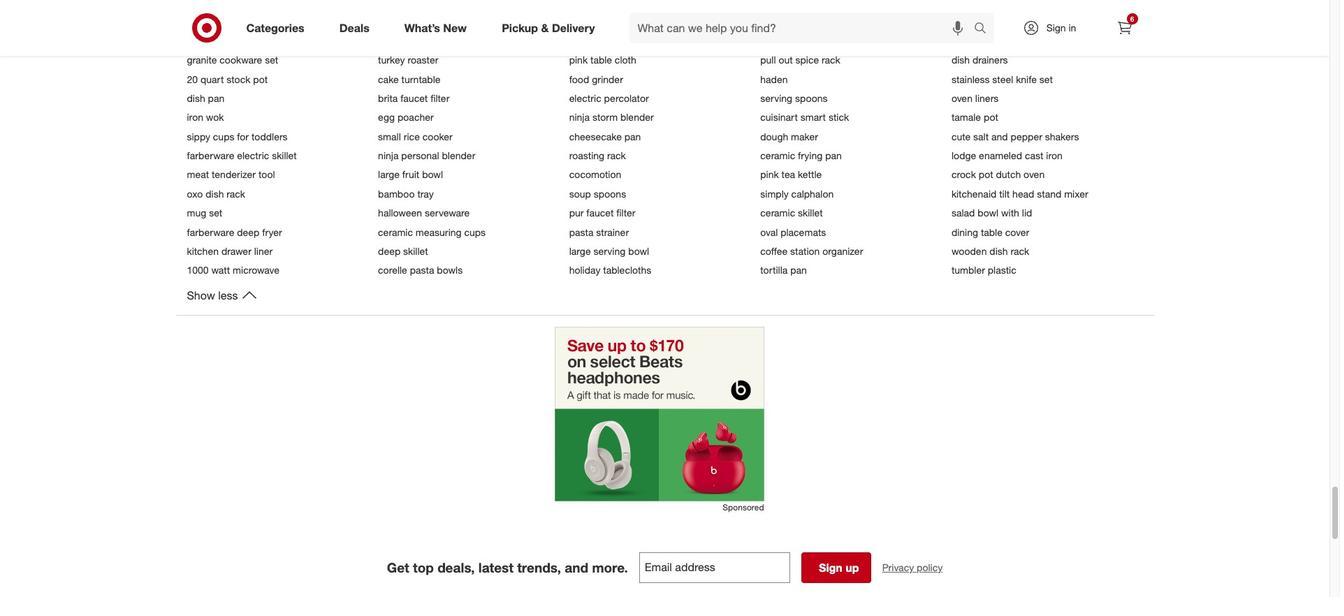 Task type: describe. For each thing, give the bounding box(es) containing it.
faucet for pur
[[587, 207, 614, 219]]

1 vertical spatial spice
[[796, 54, 819, 66]]

pur
[[569, 207, 584, 219]]

oval placemats
[[761, 226, 826, 238]]

ninja storm blender
[[569, 111, 654, 123]]

sign in
[[1047, 22, 1077, 34]]

dutch
[[996, 169, 1021, 181]]

What can we help you find? suggestions appear below search field
[[629, 13, 977, 43]]

corelle
[[378, 264, 407, 276]]

large for large serving bowl
[[569, 245, 591, 257]]

meat tenderizer tool link
[[187, 169, 370, 181]]

6 link
[[1110, 13, 1140, 43]]

search
[[968, 22, 1001, 36]]

pink for pink table cloth
[[569, 54, 588, 66]]

oxo dish rack link
[[187, 188, 370, 200]]

ceramic frying pan link
[[761, 150, 943, 162]]

sign up button
[[802, 553, 871, 584]]

calphalon
[[792, 188, 834, 200]]

large fruit bowl link
[[378, 169, 561, 181]]

granite cookware set link
[[187, 54, 370, 66]]

mug set link
[[187, 207, 370, 219]]

sippy cups for toddlers
[[187, 130, 288, 142]]

cake for cake turntable
[[378, 73, 399, 85]]

cute salt and pepper shakers link
[[952, 130, 1135, 142]]

lid
[[1022, 207, 1033, 219]]

pan right frying
[[826, 150, 842, 162]]

dining table cover link
[[952, 226, 1135, 238]]

egg poacher link
[[378, 111, 561, 123]]

haden
[[761, 73, 788, 85]]

salad
[[952, 207, 975, 219]]

cuisinart
[[761, 111, 798, 123]]

for
[[237, 130, 249, 142]]

egg
[[378, 111, 395, 123]]

spoons for soup spoons
[[594, 188, 626, 200]]

table for cloth
[[591, 54, 612, 66]]

bamboo tray
[[378, 188, 434, 200]]

1 vertical spatial deep
[[378, 245, 401, 257]]

farberware deep fryer
[[187, 226, 282, 238]]

cake turntable
[[378, 73, 441, 85]]

pull
[[761, 54, 776, 66]]

strainer
[[596, 226, 629, 238]]

trends,
[[517, 560, 561, 576]]

electric for electric cooker
[[378, 16, 410, 27]]

pickup & delivery link
[[490, 13, 613, 43]]

tumbler
[[952, 264, 985, 276]]

pink table cloth
[[569, 54, 637, 66]]

skillet down sippy cups for toddlers link
[[272, 150, 297, 162]]

electric percolator link
[[569, 92, 752, 104]]

brita faucet filter link
[[378, 92, 561, 104]]

granite cookware set
[[187, 54, 278, 66]]

1 horizontal spatial set
[[265, 54, 278, 66]]

2 horizontal spatial bowl
[[978, 207, 999, 219]]

simply
[[761, 188, 789, 200]]

farberware deep fryer link
[[187, 226, 370, 238]]

brownie
[[187, 35, 222, 47]]

soup spoons link
[[569, 188, 752, 200]]

rack down cover
[[1011, 245, 1030, 257]]

0 vertical spatial cooker
[[413, 16, 443, 27]]

1 vertical spatial cooker
[[423, 130, 453, 142]]

dough
[[761, 130, 789, 142]]

1 vertical spatial cups
[[464, 226, 486, 238]]

lodge enameled cast iron link
[[952, 150, 1135, 162]]

roasting
[[569, 150, 605, 162]]

farberware for farberware deep fryer
[[187, 226, 234, 238]]

personal
[[401, 150, 439, 162]]

granite
[[187, 54, 217, 66]]

rack down tenderizer
[[227, 188, 245, 200]]

head
[[1013, 188, 1035, 200]]

up
[[846, 561, 859, 575]]

tamale pot link
[[952, 111, 1135, 123]]

sponsored
[[723, 502, 764, 513]]

dish pan
[[187, 92, 225, 104]]

out
[[779, 54, 793, 66]]

roasting rack
[[569, 150, 626, 162]]

tilt
[[1000, 188, 1010, 200]]

oval placemats link
[[761, 226, 943, 238]]

bowl for large serving bowl
[[628, 245, 649, 257]]

tea
[[782, 169, 795, 181]]

wok
[[206, 111, 224, 123]]

tray
[[418, 188, 434, 200]]

1000 watt microwave
[[187, 264, 279, 276]]

mug set
[[187, 207, 222, 219]]

deals
[[339, 21, 370, 35]]

0 vertical spatial blender
[[986, 16, 1019, 27]]

sign for sign in
[[1047, 22, 1066, 34]]

filter for brita faucet filter
[[431, 92, 450, 104]]

brownie pan
[[187, 35, 241, 47]]

delivery
[[552, 21, 595, 35]]

ceramic skillet
[[761, 207, 823, 219]]

spices
[[255, 16, 284, 27]]

pickup & delivery
[[502, 21, 595, 35]]

cake server link
[[569, 35, 752, 47]]

cheesecake
[[569, 130, 622, 142]]

pan for tortilla pan
[[791, 264, 807, 276]]

pan for cheesecake pan
[[625, 130, 641, 142]]

pink for pink tea kettle
[[761, 169, 779, 181]]

0 horizontal spatial electric
[[237, 150, 269, 162]]

dish pan link
[[187, 92, 370, 104]]

0 horizontal spatial and
[[565, 560, 589, 576]]

latest
[[479, 560, 514, 576]]

blender for ninja storm blender
[[621, 111, 654, 123]]

stock
[[227, 73, 251, 85]]

pot left dutch
[[979, 169, 994, 181]]

dish down 20
[[187, 92, 205, 104]]

ninja for ninja storm blender
[[569, 111, 590, 123]]

cute
[[952, 130, 971, 142]]

server
[[593, 35, 620, 47]]

tool
[[259, 169, 275, 181]]

cake turntable link
[[378, 73, 561, 85]]

dish right oxo
[[206, 188, 224, 200]]

pur faucet filter
[[569, 207, 636, 219]]

0 vertical spatial crock
[[808, 16, 833, 27]]

&
[[541, 21, 549, 35]]

serveware
[[425, 207, 470, 219]]

1 vertical spatial pasta
[[410, 264, 434, 276]]

get top deals, latest trends, and more.
[[387, 560, 628, 576]]

large serving bowl
[[569, 245, 649, 257]]

rack down cheesecake pan
[[607, 150, 626, 162]]

rack up brownie pan
[[213, 16, 232, 27]]

privacy policy
[[883, 562, 943, 574]]

spoons for serving spoons
[[795, 92, 828, 104]]

breville blender link
[[952, 16, 1135, 27]]

2 vertical spatial set
[[209, 207, 222, 219]]

oven liners
[[952, 92, 999, 104]]

knife
[[1016, 73, 1037, 85]]

faucet for brita
[[401, 92, 428, 104]]

1000 watt microwave link
[[187, 264, 370, 276]]

skillet for mini skillet
[[590, 16, 615, 27]]

hello
[[761, 35, 781, 47]]

hello kitty plates
[[761, 35, 832, 47]]

wooden dish rack link
[[952, 245, 1135, 257]]

kitchenaid for kitchenaid crock pot
[[761, 16, 806, 27]]



Task type: vqa. For each thing, say whether or not it's contained in the screenshot.
'HOURS'
no



Task type: locate. For each thing, give the bounding box(es) containing it.
1 horizontal spatial iron
[[1047, 150, 1063, 162]]

iron up sippy
[[187, 111, 203, 123]]

0 horizontal spatial with
[[235, 16, 253, 27]]

small keurig
[[952, 35, 1004, 47]]

faucet
[[401, 92, 428, 104], [587, 207, 614, 219]]

skillet down calphalon
[[798, 207, 823, 219]]

pink table cloth link
[[569, 54, 752, 66]]

pasta
[[569, 226, 594, 238], [410, 264, 434, 276]]

serving spoons
[[761, 92, 828, 104]]

blender for ninja personal blender
[[442, 150, 476, 162]]

ceramic measuring cups link
[[378, 226, 561, 238]]

0 horizontal spatial oven
[[952, 92, 973, 104]]

1 horizontal spatial pasta
[[569, 226, 594, 238]]

cups left for
[[213, 130, 234, 142]]

0 horizontal spatial blender
[[442, 150, 476, 162]]

cake up 'brita'
[[378, 73, 399, 85]]

1 vertical spatial with
[[1002, 207, 1020, 219]]

filter
[[431, 92, 450, 104], [617, 207, 636, 219]]

1 horizontal spatial with
[[1002, 207, 1020, 219]]

pot down liners
[[984, 111, 999, 123]]

faucet up poacher
[[401, 92, 428, 104]]

20 quart stock pot
[[187, 73, 268, 85]]

0 vertical spatial cake
[[569, 35, 590, 47]]

0 horizontal spatial kitchenaid
[[761, 16, 806, 27]]

pan down 'station'
[[791, 264, 807, 276]]

soup spoons
[[569, 188, 626, 200]]

serving
[[761, 92, 793, 104], [594, 245, 626, 257]]

smart
[[801, 111, 826, 123]]

spoons up smart
[[795, 92, 828, 104]]

watt
[[211, 264, 230, 276]]

0 vertical spatial large
[[378, 169, 400, 181]]

1 vertical spatial pink
[[761, 169, 779, 181]]

mixer
[[1065, 188, 1089, 200]]

kitchenaid for kitchenaid tilt head stand mixer
[[952, 188, 997, 200]]

serving spoons link
[[761, 92, 943, 104]]

with for lid
[[1002, 207, 1020, 219]]

0 vertical spatial deep
[[237, 226, 260, 238]]

crock pot dutch oven
[[952, 169, 1045, 181]]

0 horizontal spatial large
[[378, 169, 400, 181]]

0 horizontal spatial bowl
[[422, 169, 443, 181]]

1 horizontal spatial blender
[[621, 111, 654, 123]]

skillet
[[590, 16, 615, 27], [272, 150, 297, 162], [798, 207, 823, 219], [403, 245, 428, 257]]

2 vertical spatial bowl
[[628, 245, 649, 257]]

table up the food grinder
[[591, 54, 612, 66]]

egg poacher
[[378, 111, 434, 123]]

brownie pan link
[[187, 35, 370, 47]]

2 horizontal spatial set
[[1040, 73, 1053, 85]]

iron right cast
[[1047, 150, 1063, 162]]

1 vertical spatial oven
[[1024, 169, 1045, 181]]

0 horizontal spatial sign
[[819, 561, 843, 575]]

ninja up large fruit bowl
[[378, 150, 399, 162]]

2 vertical spatial electric
[[237, 150, 269, 162]]

1 horizontal spatial small
[[952, 35, 975, 47]]

farberware down sippy
[[187, 150, 234, 162]]

blender
[[986, 16, 1019, 27], [621, 111, 654, 123], [442, 150, 476, 162]]

1 vertical spatial bowl
[[978, 207, 999, 219]]

farberware down mug set
[[187, 226, 234, 238]]

electric down food
[[569, 92, 602, 104]]

farberware for farberware electric skillet
[[187, 150, 234, 162]]

serving up holiday tablecloths
[[594, 245, 626, 257]]

small
[[952, 35, 975, 47], [378, 130, 401, 142]]

1 horizontal spatial crock
[[952, 169, 976, 181]]

1 horizontal spatial spice
[[796, 54, 819, 66]]

and left more.
[[565, 560, 589, 576]]

ceramic for ceramic measuring cups
[[378, 226, 413, 238]]

0 vertical spatial set
[[265, 54, 278, 66]]

0 vertical spatial electric
[[378, 16, 410, 27]]

1 vertical spatial set
[[1040, 73, 1053, 85]]

electric down for
[[237, 150, 269, 162]]

1 vertical spatial iron
[[1047, 150, 1063, 162]]

1 horizontal spatial cups
[[464, 226, 486, 238]]

cooker left the 'new'
[[413, 16, 443, 27]]

1 horizontal spatial bowl
[[628, 245, 649, 257]]

0 vertical spatial table
[[591, 54, 612, 66]]

bowl up the tablecloths
[[628, 245, 649, 257]]

ceramic down halloween
[[378, 226, 413, 238]]

1 horizontal spatial kitchenaid
[[952, 188, 997, 200]]

pink tea kettle
[[761, 169, 822, 181]]

crock down lodge
[[952, 169, 976, 181]]

cups down "halloween serveware" link at top left
[[464, 226, 486, 238]]

1 horizontal spatial serving
[[761, 92, 793, 104]]

1 vertical spatial electric
[[569, 92, 602, 104]]

fruit
[[402, 169, 420, 181]]

2 farberware from the top
[[187, 226, 234, 238]]

skillet for ceramic skillet
[[798, 207, 823, 219]]

cheesecake pan link
[[569, 130, 752, 142]]

0 vertical spatial with
[[235, 16, 253, 27]]

bamboo tray link
[[378, 188, 561, 200]]

pot right "stock" at the top left
[[253, 73, 268, 85]]

mini skillet link
[[569, 16, 752, 27]]

pan for dish pan
[[208, 92, 225, 104]]

holiday tablecloths
[[569, 264, 652, 276]]

corelle pasta bowls
[[378, 264, 463, 276]]

pull out spice rack
[[761, 54, 841, 66]]

small down egg
[[378, 130, 401, 142]]

0 vertical spatial small
[[952, 35, 975, 47]]

large up bamboo
[[378, 169, 400, 181]]

6
[[1131, 15, 1135, 23]]

cake for cake server
[[569, 35, 590, 47]]

pink left tea
[[761, 169, 779, 181]]

bowl for large fruit bowl
[[422, 169, 443, 181]]

pink tea kettle link
[[761, 169, 943, 181]]

0 horizontal spatial faucet
[[401, 92, 428, 104]]

1 vertical spatial spoons
[[594, 188, 626, 200]]

kitchen drawer liner link
[[187, 245, 370, 257]]

food
[[569, 73, 589, 85]]

0 horizontal spatial crock
[[808, 16, 833, 27]]

spice up brownie
[[187, 16, 210, 27]]

skillet up corelle pasta bowls
[[403, 245, 428, 257]]

1 horizontal spatial pink
[[761, 169, 779, 181]]

set
[[265, 54, 278, 66], [1040, 73, 1053, 85], [209, 207, 222, 219]]

in
[[1069, 22, 1077, 34]]

large up holiday at the top left of the page
[[569, 245, 591, 257]]

1 vertical spatial ninja
[[378, 150, 399, 162]]

cast
[[1025, 150, 1044, 162]]

small for small rice cooker
[[378, 130, 401, 142]]

0 horizontal spatial serving
[[594, 245, 626, 257]]

kitchen
[[187, 245, 219, 257]]

ninja for ninja personal blender
[[378, 150, 399, 162]]

ceramic frying pan
[[761, 150, 842, 162]]

1 horizontal spatial large
[[569, 245, 591, 257]]

kitchen drawer liner
[[187, 245, 273, 257]]

pasta down pur
[[569, 226, 594, 238]]

0 vertical spatial kitchenaid
[[761, 16, 806, 27]]

hello kitty plates link
[[761, 35, 943, 47]]

1 vertical spatial crock
[[952, 169, 976, 181]]

2 horizontal spatial blender
[[986, 16, 1019, 27]]

small down breville at the top of page
[[952, 35, 975, 47]]

rack down plates
[[822, 54, 841, 66]]

cake down delivery
[[569, 35, 590, 47]]

storm
[[593, 111, 618, 123]]

deep up the drawer
[[237, 226, 260, 238]]

deep up corelle
[[378, 245, 401, 257]]

ceramic for ceramic skillet
[[761, 207, 796, 219]]

crock up plates
[[808, 16, 833, 27]]

None text field
[[639, 553, 790, 584]]

1 vertical spatial ceramic
[[761, 207, 796, 219]]

1 vertical spatial faucet
[[587, 207, 614, 219]]

set right mug
[[209, 207, 222, 219]]

ceramic for ceramic frying pan
[[761, 150, 796, 162]]

pickup
[[502, 21, 538, 35]]

1 vertical spatial large
[[569, 245, 591, 257]]

1 vertical spatial small
[[378, 130, 401, 142]]

cake
[[569, 35, 590, 47], [378, 73, 399, 85]]

deals,
[[438, 560, 475, 576]]

0 horizontal spatial pink
[[569, 54, 588, 66]]

kitchenaid up salad
[[952, 188, 997, 200]]

dish up the stainless
[[952, 54, 970, 66]]

0 horizontal spatial pasta
[[410, 264, 434, 276]]

haden link
[[761, 73, 943, 85]]

0 vertical spatial iron
[[187, 111, 203, 123]]

holiday tablecloths link
[[569, 264, 752, 276]]

kitchenaid up kitty
[[761, 16, 806, 27]]

stand
[[1037, 188, 1062, 200]]

pan for brownie pan
[[224, 35, 241, 47]]

0 vertical spatial pink
[[569, 54, 588, 66]]

2 horizontal spatial electric
[[569, 92, 602, 104]]

ceramic down 'simply'
[[761, 207, 796, 219]]

spoons up pur faucet filter
[[594, 188, 626, 200]]

what's
[[405, 21, 440, 35]]

with for spices
[[235, 16, 253, 27]]

1 horizontal spatial spoons
[[795, 92, 828, 104]]

1 vertical spatial table
[[981, 226, 1003, 238]]

1 vertical spatial serving
[[594, 245, 626, 257]]

less
[[218, 289, 238, 303]]

sign left "in"
[[1047, 22, 1066, 34]]

0 vertical spatial serving
[[761, 92, 793, 104]]

with left spices
[[235, 16, 253, 27]]

0 horizontal spatial small
[[378, 130, 401, 142]]

0 horizontal spatial cups
[[213, 130, 234, 142]]

cover
[[1006, 226, 1030, 238]]

meat tenderizer tool
[[187, 169, 275, 181]]

stick
[[829, 111, 849, 123]]

2 vertical spatial blender
[[442, 150, 476, 162]]

oven
[[952, 92, 973, 104], [1024, 169, 1045, 181]]

and right salt
[[992, 130, 1008, 142]]

cooker up ninja personal blender
[[423, 130, 453, 142]]

electric up turkey
[[378, 16, 410, 27]]

pan up wok
[[208, 92, 225, 104]]

spoons
[[795, 92, 828, 104], [594, 188, 626, 200]]

1 vertical spatial sign
[[819, 561, 843, 575]]

drainers
[[973, 54, 1008, 66]]

kitchenaid tilt head stand mixer link
[[952, 188, 1135, 200]]

table down salad bowl with lid
[[981, 226, 1003, 238]]

large for large fruit bowl
[[378, 169, 400, 181]]

0 vertical spatial spoons
[[795, 92, 828, 104]]

0 horizontal spatial spoons
[[594, 188, 626, 200]]

poacher
[[398, 111, 434, 123]]

0 horizontal spatial filter
[[431, 92, 450, 104]]

1 horizontal spatial ninja
[[569, 111, 590, 123]]

spice right "out"
[[796, 54, 819, 66]]

oven up the tamale on the top right of page
[[952, 92, 973, 104]]

set up oven liners link
[[1040, 73, 1053, 85]]

0 horizontal spatial deep
[[237, 226, 260, 238]]

1 horizontal spatial oven
[[1024, 169, 1045, 181]]

bowl up dining table cover
[[978, 207, 999, 219]]

sign left up
[[819, 561, 843, 575]]

categories
[[246, 21, 305, 35]]

keurig
[[977, 35, 1004, 47]]

0 vertical spatial faucet
[[401, 92, 428, 104]]

table for cover
[[981, 226, 1003, 238]]

0 vertical spatial filter
[[431, 92, 450, 104]]

food grinder link
[[569, 73, 752, 85]]

roaster
[[408, 54, 439, 66]]

1 vertical spatial kitchenaid
[[952, 188, 997, 200]]

1 farberware from the top
[[187, 150, 234, 162]]

pink up food
[[569, 54, 588, 66]]

1 vertical spatial cake
[[378, 73, 399, 85]]

skillet for deep skillet
[[403, 245, 428, 257]]

0 horizontal spatial iron
[[187, 111, 203, 123]]

blender down small rice cooker link
[[442, 150, 476, 162]]

1000
[[187, 264, 209, 276]]

ceramic down dough
[[761, 150, 796, 162]]

0 vertical spatial ninja
[[569, 111, 590, 123]]

coffee
[[761, 245, 788, 257]]

show less button
[[187, 287, 258, 304]]

halloween
[[378, 207, 422, 219]]

advertisement region
[[555, 327, 764, 502]]

pan up granite cookware set
[[224, 35, 241, 47]]

serving down 'haden'
[[761, 92, 793, 104]]

1 vertical spatial farberware
[[187, 226, 234, 238]]

1 horizontal spatial table
[[981, 226, 1003, 238]]

filter up 'strainer' on the left top
[[617, 207, 636, 219]]

with left 'lid'
[[1002, 207, 1020, 219]]

0 vertical spatial ceramic
[[761, 150, 796, 162]]

faucet up pasta strainer
[[587, 207, 614, 219]]

0 vertical spatial spice
[[187, 16, 210, 27]]

turkey roaster link
[[378, 54, 561, 66]]

cookware
[[220, 54, 262, 66]]

set up 20 quart stock pot link
[[265, 54, 278, 66]]

filter down turntable at the left top of page
[[431, 92, 450, 104]]

dining
[[952, 226, 979, 238]]

kettle
[[798, 169, 822, 181]]

pasta down 'deep skillet'
[[410, 264, 434, 276]]

simply calphalon link
[[761, 188, 943, 200]]

1 horizontal spatial sign
[[1047, 22, 1066, 34]]

rack
[[213, 16, 232, 27], [822, 54, 841, 66], [607, 150, 626, 162], [227, 188, 245, 200], [1011, 245, 1030, 257]]

pan down the ninja storm blender
[[625, 130, 641, 142]]

1 vertical spatial filter
[[617, 207, 636, 219]]

pepper
[[1011, 130, 1043, 142]]

skillet up server
[[590, 16, 615, 27]]

sippy cups for toddlers link
[[187, 130, 370, 142]]

ninja up cheesecake
[[569, 111, 590, 123]]

cocomotion link
[[569, 169, 752, 181]]

kitchenaid tilt head stand mixer
[[952, 188, 1089, 200]]

0 horizontal spatial ninja
[[378, 150, 399, 162]]

halloween serveware
[[378, 207, 470, 219]]

0 vertical spatial oven
[[952, 92, 973, 104]]

1 horizontal spatial cake
[[569, 35, 590, 47]]

plates
[[805, 35, 832, 47]]

frying
[[798, 150, 823, 162]]

cute salt and pepper shakers
[[952, 130, 1079, 142]]

spice rack with spices
[[187, 16, 284, 27]]

dish up plastic
[[990, 245, 1008, 257]]

0 vertical spatial and
[[992, 130, 1008, 142]]

crock
[[808, 16, 833, 27], [952, 169, 976, 181]]

0 horizontal spatial cake
[[378, 73, 399, 85]]

bowl down ninja personal blender
[[422, 169, 443, 181]]

small rice cooker
[[378, 130, 453, 142]]

1 horizontal spatial deep
[[378, 245, 401, 257]]

large fruit bowl
[[378, 169, 443, 181]]

blender up keurig
[[986, 16, 1019, 27]]

electric for electric percolator
[[569, 92, 602, 104]]

blender down the percolator
[[621, 111, 654, 123]]

pot up hello kitty plates link
[[836, 16, 850, 27]]

and
[[992, 130, 1008, 142], [565, 560, 589, 576]]

sign for sign up
[[819, 561, 843, 575]]

small for small keurig
[[952, 35, 975, 47]]

filter for pur faucet filter
[[617, 207, 636, 219]]

sign inside button
[[819, 561, 843, 575]]

0 horizontal spatial spice
[[187, 16, 210, 27]]

0 horizontal spatial set
[[209, 207, 222, 219]]

oven down cast
[[1024, 169, 1045, 181]]

lodge enameled cast iron
[[952, 150, 1063, 162]]

1 horizontal spatial and
[[992, 130, 1008, 142]]



